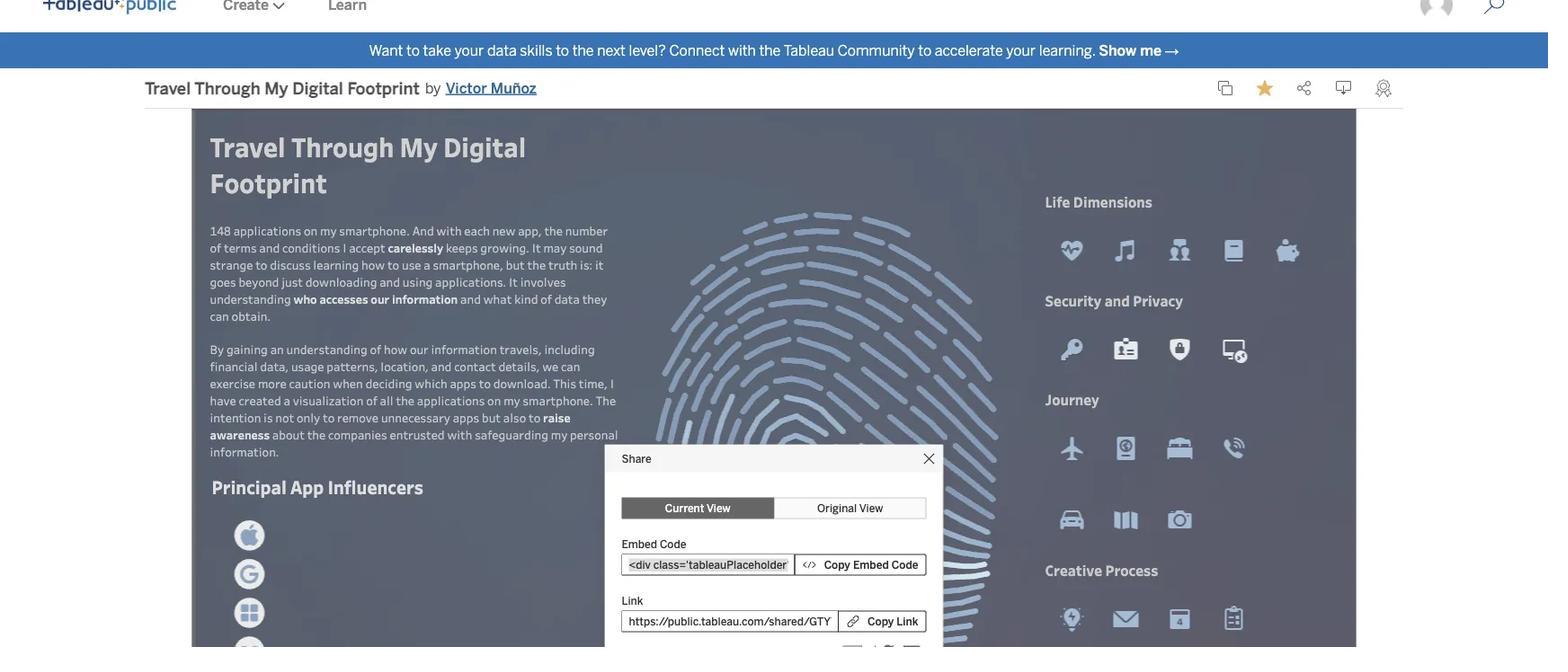 Task type: vqa. For each thing, say whether or not it's contained in the screenshot.
Add Favorite button
no



Task type: locate. For each thing, give the bounding box(es) containing it.
0 horizontal spatial your
[[454, 42, 484, 59]]

favorite button image
[[1257, 80, 1273, 97]]

the right with
[[759, 42, 781, 59]]

show me link
[[1099, 42, 1161, 59]]

your
[[454, 42, 484, 59], [1006, 42, 1036, 59]]

1 horizontal spatial your
[[1006, 42, 1036, 59]]

victor muñoz link
[[446, 78, 537, 99]]

take
[[423, 42, 451, 59]]

show
[[1099, 42, 1136, 59]]

victor
[[446, 80, 487, 97]]

by
[[425, 80, 441, 97]]

your right take
[[454, 42, 484, 59]]

create image
[[269, 3, 285, 10]]

community
[[838, 42, 915, 59]]

travel through my digital footprint by victor muñoz
[[145, 78, 537, 98]]

to
[[406, 42, 420, 59], [556, 42, 569, 59], [918, 42, 932, 59]]

to left 'accelerate'
[[918, 42, 932, 59]]

1 the from the left
[[572, 42, 594, 59]]

footprint
[[347, 78, 420, 98]]

to left take
[[406, 42, 420, 59]]

to right skills
[[556, 42, 569, 59]]

my
[[265, 78, 288, 98]]

with
[[728, 42, 756, 59]]

1 horizontal spatial the
[[759, 42, 781, 59]]

the left next
[[572, 42, 594, 59]]

connect
[[669, 42, 725, 59]]

skills
[[520, 42, 552, 59]]

1 your from the left
[[454, 42, 484, 59]]

your left learning.
[[1006, 42, 1036, 59]]

2 horizontal spatial to
[[918, 42, 932, 59]]

3 to from the left
[[918, 42, 932, 59]]

1 horizontal spatial to
[[556, 42, 569, 59]]

0 horizontal spatial to
[[406, 42, 420, 59]]

the
[[572, 42, 594, 59], [759, 42, 781, 59]]

0 horizontal spatial the
[[572, 42, 594, 59]]



Task type: describe. For each thing, give the bounding box(es) containing it.
data
[[487, 42, 517, 59]]

accelerate
[[935, 42, 1003, 59]]

travel
[[145, 78, 191, 98]]

nominate for viz of the day image
[[1375, 80, 1392, 98]]

tara.schultz image
[[1419, 0, 1455, 23]]

me
[[1140, 42, 1161, 59]]

next
[[597, 42, 626, 59]]

→
[[1165, 42, 1179, 59]]

learning.
[[1039, 42, 1096, 59]]

level?
[[629, 42, 666, 59]]

go to search image
[[1462, 0, 1527, 16]]

make a copy image
[[1217, 80, 1233, 97]]

through
[[194, 78, 260, 98]]

1 to from the left
[[406, 42, 420, 59]]

muñoz
[[491, 80, 537, 97]]

2 to from the left
[[556, 42, 569, 59]]

logo image
[[43, 0, 176, 15]]

2 your from the left
[[1006, 42, 1036, 59]]

tableau
[[783, 42, 834, 59]]

want to take your data skills to the next level? connect with the tableau community to accelerate your learning. show me →
[[369, 42, 1179, 59]]

want
[[369, 42, 403, 59]]

2 the from the left
[[759, 42, 781, 59]]

digital
[[292, 78, 343, 98]]



